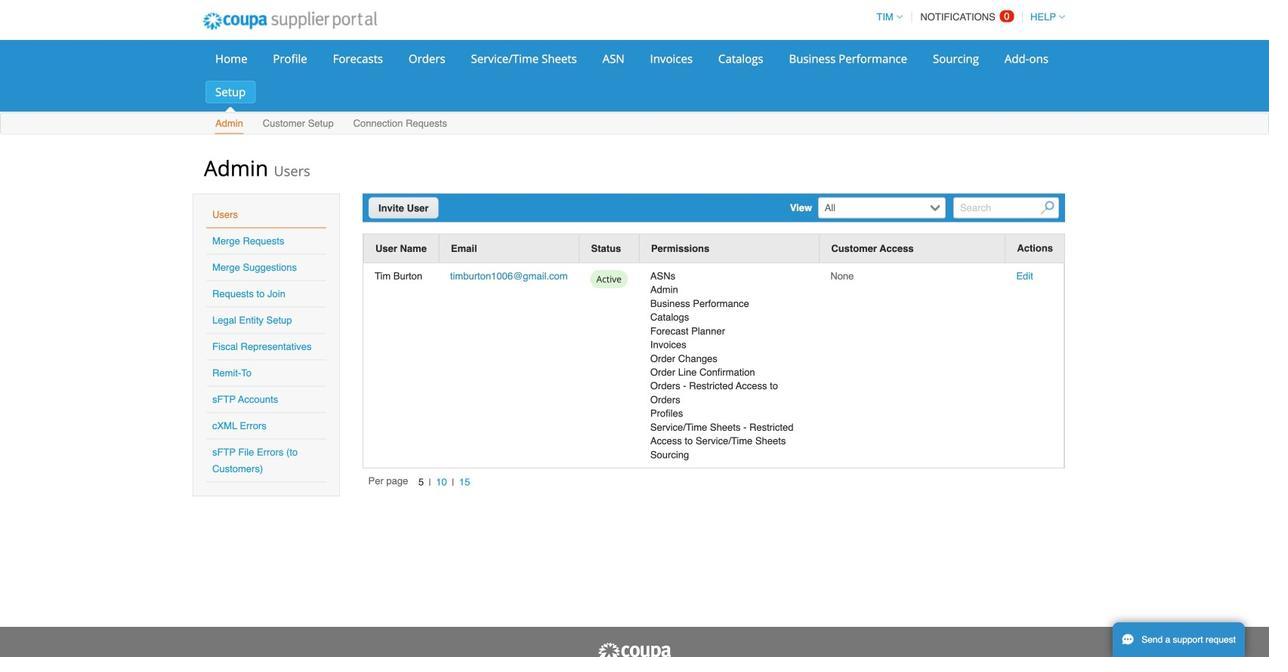 Task type: vqa. For each thing, say whether or not it's contained in the screenshot.
Search text field
yes



Task type: locate. For each thing, give the bounding box(es) containing it.
1 horizontal spatial coupa supplier portal image
[[597, 643, 672, 658]]

status element
[[579, 235, 639, 264]]

user name element
[[363, 235, 439, 264]]

1 vertical spatial coupa supplier portal image
[[597, 643, 672, 658]]

search image
[[1041, 201, 1054, 215]]

navigation
[[870, 2, 1065, 32], [368, 475, 475, 491]]

0 vertical spatial coupa supplier portal image
[[193, 2, 387, 40]]

actions element
[[1005, 235, 1064, 264]]

permissions element
[[639, 235, 819, 264]]

None text field
[[820, 198, 928, 218]]

1 horizontal spatial navigation
[[870, 2, 1065, 32]]

1 vertical spatial navigation
[[368, 475, 475, 491]]

customer access element
[[819, 235, 1005, 264]]

coupa supplier portal image
[[193, 2, 387, 40], [597, 643, 672, 658]]

0 vertical spatial navigation
[[870, 2, 1065, 32]]

email element
[[439, 235, 579, 264]]



Task type: describe. For each thing, give the bounding box(es) containing it.
0 horizontal spatial coupa supplier portal image
[[193, 2, 387, 40]]

0 horizontal spatial navigation
[[368, 475, 475, 491]]

Search text field
[[953, 198, 1059, 219]]



